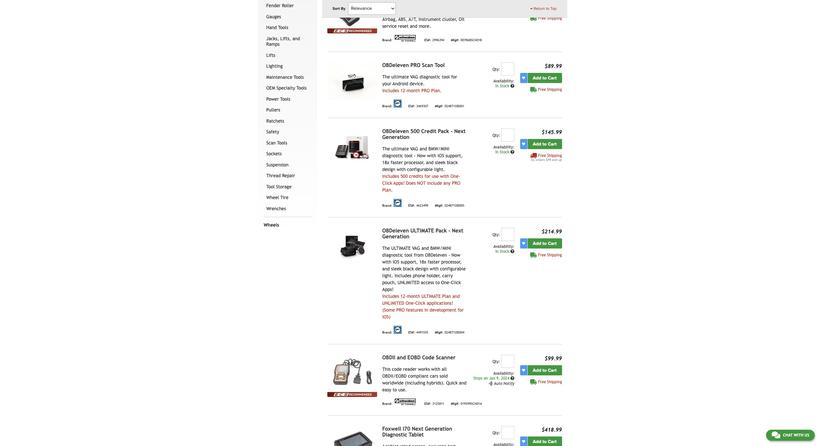 Task type: describe. For each thing, give the bounding box(es) containing it.
- inside obdeleven ultimate pack - next generation
[[448, 228, 450, 234]]

the for obdeleven ultimate pack - next generation
[[382, 246, 390, 251]]

maintenance
[[266, 75, 292, 80]]

add to cart button for $214.99
[[528, 239, 562, 249]]

to inside this code reader works with all obdii/eobd compliant cars sold worldwide (including hybrids). quick and easy to use.
[[393, 388, 397, 393]]

tools for scan tools
[[277, 140, 287, 146]]

configurable inside the ultimate vag and bmw/mini diagnostic tool - now with ios support, 18x faster processor, and sleek black design with configurable light. includes 500 credits for use with one- click apps! does not include any pro plan.
[[407, 167, 433, 172]]

support, inside the ultimate vag and bmw/mini diagnostic tool from obdeleven - now with ios support, 18x faster processor, and sleek black design with configurable light. includes phone holder, carry pouch, unlimited access to one-click apps! includes 12-month ultimate plan and unlimited one-click applications! (some pro features in development for ios)
[[401, 260, 418, 265]]

es#: 3469307
[[408, 105, 428, 108]]

lifts link
[[265, 50, 310, 61]]

chat
[[783, 433, 793, 438]]

shipping inside the free shipping on orders $49 and up
[[547, 153, 562, 158]]

availability: for $99.99
[[493, 371, 514, 376]]

024871obd05
[[445, 204, 464, 208]]

oem
[[266, 86, 275, 91]]

$214.99
[[542, 229, 562, 235]]

and inside this code reader works with all obdii/eobd compliant cars sold worldwide (including hybrids). quick and easy to use.
[[459, 381, 467, 386]]

cluster,
[[442, 17, 457, 22]]

wheel
[[266, 195, 279, 200]]

with inside this code reader works with all obdii/eobd compliant cars sold worldwide (including hybrids). quick and easy to use.
[[431, 367, 440, 372]]

1 horizontal spatial scan
[[422, 62, 433, 68]]

ios)
[[382, 314, 391, 320]]

includes up pouch,
[[395, 273, 411, 278]]

0 vertical spatial tool
[[435, 62, 445, 68]]

in stock for $89.99
[[495, 84, 510, 88]]

pro inside the ultimate vag and bmw/mini diagnostic tool - now with ios support, 18x faster processor, and sleek black design with configurable light. includes 500 credits for use with one- click apps! does not include any pro plan.
[[452, 181, 460, 186]]

the ultimate vag and bmw/mini diagnostic tool from obdeleven - now with ios support, 18x faster processor, and sleek black design with configurable light. includes phone holder, carry pouch, unlimited access to one-click apps! includes 12-month ultimate plan and unlimited one-click applications! (some pro features in development for ios)
[[382, 246, 466, 320]]

scan tools
[[266, 140, 287, 146]]

wheels
[[264, 223, 279, 228]]

4491555
[[416, 331, 428, 335]]

1 add to cart from the top
[[533, 4, 557, 9]]

support, inside the ultimate vag and bmw/mini diagnostic tool - now with ios support, 18x faster processor, and sleek black design with configurable light. includes 500 credits for use with one- click apps! does not include any pro plan.
[[446, 153, 463, 158]]

obdeleven pro scan tool
[[382, 62, 445, 68]]

free for $99.99
[[538, 380, 546, 385]]

2996394
[[432, 38, 444, 42]]

1 vertical spatial unlimited
[[382, 301, 404, 306]]

in for obdeleven 500 credit pack - next generation
[[495, 150, 499, 154]]

add to cart button for $99.99
[[528, 366, 562, 376]]

not
[[417, 181, 426, 186]]

es#: for pro
[[408, 105, 415, 108]]

scan tools link
[[265, 138, 310, 149]]

obdeleven for obdeleven 500 credit pack - next generation
[[382, 128, 409, 134]]

0 vertical spatial unlimited
[[398, 280, 420, 285]]

the ultimate vag diagnostic tool for your android device. includes 12-month pro plan.
[[382, 74, 457, 93]]

free shipping for $89.99
[[538, 87, 562, 92]]

es#: for ultimate
[[408, 331, 415, 335]]

hand tools
[[266, 25, 288, 30]]

diagnostic for ultimate
[[382, 253, 403, 258]]

add to wish list image for $214.99
[[522, 242, 525, 245]]

2 vertical spatial ultimate
[[421, 294, 441, 299]]

add for $214.99
[[533, 241, 541, 246]]

jacks,
[[266, 36, 279, 41]]

processor, inside the ultimate vag and bmw/mini diagnostic tool from obdeleven - now with ios support, 18x faster processor, and sleek black design with configurable light. includes phone holder, carry pouch, unlimited access to one-click apps! includes 12-month ultimate plan and unlimited one-click applications! (some pro features in development for ios)
[[441, 260, 462, 265]]

scan inside scan tools 'link'
[[266, 140, 276, 146]]

tools right specialty
[[296, 86, 307, 91]]

1 brand: from the top
[[382, 38, 392, 42]]

developed
[[382, 3, 404, 8]]

eobd
[[407, 355, 421, 361]]

add to wish list image for $418.99
[[522, 440, 525, 444]]

0 horizontal spatial on
[[484, 376, 488, 381]]

add for $418.99
[[533, 439, 541, 445]]

one- inside the ultimate vag and bmw/mini diagnostic tool - now with ios support, 18x faster processor, and sleek black design with configurable light. includes 500 credits for use with one- click apps! does not include any pro plan.
[[450, 174, 460, 179]]

lifts,
[[280, 36, 291, 41]]

month inside the ultimate vag and bmw/mini diagnostic tool from obdeleven - now with ios support, 18x faster processor, and sleek black design with configurable light. includes phone holder, carry pouch, unlimited access to one-click apps! includes 12-month ultimate plan and unlimited one-click applications! (some pro features in development for ios)
[[407, 294, 420, 299]]

18x inside the ultimate vag and bmw/mini diagnostic tool - now with ios support, 18x faster processor, and sleek black design with configurable light. includes 500 credits for use with one- click apps! does not include any pro plan.
[[382, 160, 389, 165]]

generation inside foxwell i70 next generation diagnostic tablet
[[425, 426, 452, 432]]

diagnostic
[[382, 432, 407, 438]]

and up use
[[426, 160, 434, 165]]

2 vertical spatial one-
[[406, 301, 415, 306]]

applications!
[[427, 301, 453, 306]]

1 free shipping from the top
[[538, 16, 562, 21]]

plan
[[442, 294, 451, 299]]

tools for hand tools
[[278, 25, 288, 30]]

design inside the ultimate vag and bmw/mini diagnostic tool from obdeleven - now with ios support, 18x faster processor, and sleek black design with configurable light. includes phone holder, carry pouch, unlimited access to one-click apps! includes 12-month ultimate plan and unlimited one-click applications! (some pro features in development for ios)
[[415, 266, 428, 272]]

ultimate for pro
[[391, 74, 409, 79]]

free inside the free shipping on orders $49 and up
[[538, 153, 546, 158]]

pack inside obdeleven ultimate pack - next generation
[[436, 228, 447, 234]]

wifi image
[[488, 382, 492, 387]]

cart for $418.99
[[548, 439, 557, 445]]

brand: for obdeleven ultimate pack - next generation
[[382, 331, 392, 335]]

plan. inside the ultimate vag and bmw/mini diagnostic tool - now with ios support, 18x faster processor, and sleek black design with configurable light. includes 500 credits for use with one- click apps! does not include any pro plan.
[[382, 187, 393, 193]]

obdeleven - corporate logo image for next
[[394, 199, 402, 207]]

faster inside the ultimate vag and bmw/mini diagnostic tool - now with ios support, 18x faster processor, and sleek black design with configurable light. includes 500 credits for use with one- click apps! does not include any pro plan.
[[391, 160, 403, 165]]

obdii and eobd code scanner
[[382, 355, 456, 361]]

obdeleven for obdeleven ultimate pack - next generation
[[382, 228, 409, 234]]

$418.99
[[542, 427, 562, 433]]

free for $214.99
[[538, 253, 546, 258]]

tool for ultimate
[[404, 253, 413, 258]]

500 inside obdeleven 500 credit pack - next generation
[[410, 128, 420, 134]]

2 horizontal spatial click
[[451, 280, 461, 285]]

free for $89.99
[[538, 87, 546, 92]]

add to cart for $214.99
[[533, 241, 557, 246]]

ecs tuning recommends this product. image for es#3125811 - 019599sch01a -  obdii and eobd code scanner - this code reader works with all obdii/eobd compliant cars sold worldwide (including hybrids). quick and easy to use. - schwaben by foxwell - audi bmw volkswagen mercedes benz mini image
[[327, 392, 377, 397]]

shipping for $99.99
[[547, 380, 562, 385]]

1 vertical spatial one-
[[441, 280, 451, 285]]

pullers link
[[265, 105, 310, 116]]

top
[[550, 6, 557, 11]]

obdii and eobd code scanner link
[[382, 355, 456, 361]]

now inside the ultimate vag and bmw/mini diagnostic tool - now with ios support, 18x faster processor, and sleek black design with configurable light. includes 500 credits for use with one- click apps! does not include any pro plan.
[[417, 153, 426, 158]]

question circle image for $145.99
[[510, 150, 514, 154]]

shipping for $214.99
[[547, 253, 562, 258]]

abs,
[[398, 17, 407, 22]]

add to wish list image for $89.99
[[522, 76, 525, 80]]

mfg#: left 007868sch01b
[[451, 38, 459, 42]]

next inside obdeleven 500 credit pack - next generation
[[454, 128, 466, 134]]

a/t,
[[409, 17, 417, 22]]

device.
[[410, 81, 425, 86]]

0 horizontal spatial tool
[[266, 184, 275, 189]]

obdii/eobd
[[382, 374, 407, 379]]

shipping for $89.99
[[547, 87, 562, 92]]

- inside obdeleven 500 credit pack - next generation
[[451, 128, 453, 134]]

free shipping on orders $49 and up
[[531, 153, 562, 162]]

diagnostic for 500
[[382, 153, 403, 158]]

power tools link
[[265, 94, 310, 105]]

next inside obdeleven ultimate pack - next generation
[[452, 228, 463, 234]]

generation inside obdeleven ultimate pack - next generation
[[382, 234, 409, 240]]

gauges link
[[265, 11, 310, 22]]

development
[[430, 308, 456, 313]]

free shipping for $214.99
[[538, 253, 562, 258]]

(some
[[382, 308, 395, 313]]

developed for vw/audi vehicles. has many oe-level diagnostics including epb, airbag, abs, a/t, instrument cluster, oil service reset and more.
[[382, 3, 466, 29]]

level
[[402, 10, 412, 15]]

ultimate for generation
[[410, 228, 434, 234]]

1 cart from the top
[[548, 4, 557, 9]]

in for obdeleven ultimate pack - next generation
[[495, 249, 499, 254]]

including
[[437, 10, 456, 15]]

the for obdeleven 500 credit pack - next generation
[[382, 146, 390, 151]]

for inside the ultimate vag and bmw/mini diagnostic tool - now with ios support, 18x faster processor, and sleek black design with configurable light. includes 500 credits for use with one- click apps! does not include any pro plan.
[[425, 174, 430, 179]]

use.
[[398, 388, 407, 393]]

chat with us
[[783, 433, 809, 438]]

stock for $214.99
[[500, 249, 509, 254]]

auto
[[494, 382, 502, 386]]

stock for $145.99
[[500, 150, 509, 154]]

mfg#: for pack
[[435, 204, 443, 208]]

tool storage
[[266, 184, 292, 189]]

mfg#: for tool
[[435, 105, 443, 108]]

$145.99
[[542, 129, 562, 135]]

credit
[[421, 128, 436, 134]]

design inside the ultimate vag and bmw/mini diagnostic tool - now with ios support, 18x faster processor, and sleek black design with configurable light. includes 500 credits for use with one- click apps! does not include any pro plan.
[[382, 167, 395, 172]]

question circle image for $214.99
[[510, 250, 514, 254]]

1 add from the top
[[533, 4, 541, 9]]

wheel tire link
[[265, 193, 310, 204]]

includes inside the ultimate vag and bmw/mini diagnostic tool - now with ios support, 18x faster processor, and sleek black design with configurable light. includes 500 credits for use with one- click apps! does not include any pro plan.
[[382, 174, 399, 179]]

reset
[[398, 23, 409, 29]]

black inside the ultimate vag and bmw/mini diagnostic tool from obdeleven - now with ios support, 18x faster processor, and sleek black design with configurable light. includes phone holder, carry pouch, unlimited access to one-click apps! includes 12-month ultimate plan and unlimited one-click applications! (some pro features in development for ios)
[[403, 266, 414, 272]]

worldwide
[[382, 381, 404, 386]]

oe-
[[395, 10, 402, 15]]

includes down pouch,
[[382, 294, 399, 299]]

- inside the ultimate vag and bmw/mini diagnostic tool - now with ios support, 18x faster processor, and sleek black design with configurable light. includes 500 credits for use with one- click apps! does not include any pro plan.
[[414, 153, 416, 158]]

for inside the ultimate vag and bmw/mini diagnostic tool from obdeleven - now with ios support, 18x faster processor, and sleek black design with configurable light. includes phone holder, carry pouch, unlimited access to one-click apps! includes 12-month ultimate plan and unlimited one-click applications! (some pro features in development for ios)
[[458, 308, 464, 313]]

obdeleven ultimate pack - next generation
[[382, 228, 463, 240]]

has
[[451, 3, 459, 8]]

obdeleven inside the ultimate vag and bmw/mini diagnostic tool from obdeleven - now with ios support, 18x faster processor, and sleek black design with configurable light. includes phone holder, carry pouch, unlimited access to one-click apps! includes 12-month ultimate plan and unlimited one-click applications! (some pro features in development for ios)
[[425, 253, 447, 258]]

holder,
[[427, 273, 441, 278]]

qty: for obdeleven pro scan tool
[[493, 67, 500, 72]]

instrument
[[419, 17, 441, 22]]

android
[[393, 81, 408, 86]]

- inside the ultimate vag and bmw/mini diagnostic tool from obdeleven - now with ios support, 18x faster processor, and sleek black design with configurable light. includes phone holder, carry pouch, unlimited access to one-click apps! includes 12-month ultimate plan and unlimited one-click applications! (some pro features in development for ios)
[[448, 253, 450, 258]]

in for obdeleven pro scan tool
[[495, 84, 499, 88]]

the for obdeleven pro scan tool
[[382, 74, 390, 79]]

your
[[382, 81, 391, 86]]

vag for ultimate
[[412, 246, 420, 251]]

suspension
[[266, 162, 289, 168]]

add to wish list image for $145.99
[[522, 142, 525, 146]]

ios inside the ultimate vag and bmw/mini diagnostic tool from obdeleven - now with ios support, 18x faster processor, and sleek black design with configurable light. includes phone holder, carry pouch, unlimited access to one-click apps! includes 12-month ultimate plan and unlimited one-click applications! (some pro features in development for ios)
[[393, 260, 399, 265]]

availability: for $214.99
[[493, 244, 514, 249]]

cart for $145.99
[[548, 141, 557, 147]]

500 inside the ultimate vag and bmw/mini diagnostic tool - now with ios support, 18x faster processor, and sleek black design with configurable light. includes 500 credits for use with one- click apps! does not include any pro plan.
[[400, 174, 408, 179]]

cart for $99.99
[[548, 368, 557, 373]]

diagnostics
[[413, 10, 436, 15]]

vag for 500
[[410, 146, 418, 151]]

obdeleven pro scan tool link
[[382, 62, 445, 68]]

roller
[[282, 3, 294, 8]]

availability: for $145.99
[[493, 145, 514, 150]]

gauges
[[266, 14, 281, 19]]

jacks, lifts, and ramps
[[266, 36, 300, 47]]

1 horizontal spatial click
[[415, 301, 425, 306]]

plan. inside the ultimate vag diagnostic tool for your android device. includes 12-month pro plan.
[[431, 88, 442, 93]]

add to cart button for $418.99
[[528, 437, 562, 447]]

obdeleven 500 credit pack - next generation
[[382, 128, 466, 140]]

for inside developed for vw/audi vehicles. has many oe-level diagnostics including epb, airbag, abs, a/t, instrument cluster, oil service reset and more.
[[405, 3, 411, 8]]

wrenches
[[266, 206, 286, 211]]

comments image
[[772, 431, 780, 439]]

add to wish list image for $99.99
[[522, 369, 525, 372]]



Task type: locate. For each thing, give the bounding box(es) containing it.
next down 024871obd05
[[452, 228, 463, 234]]

add to cart button for $145.99
[[528, 139, 562, 149]]

0 vertical spatial question circle image
[[510, 84, 514, 88]]

on inside the free shipping on orders $49 and up
[[531, 158, 535, 162]]

free shipping down $214.99
[[538, 253, 562, 258]]

add to cart down $418.99
[[533, 439, 557, 445]]

ultimate up 'from'
[[410, 228, 434, 234]]

500 left credit
[[410, 128, 420, 134]]

mfg#: left 024871obd01
[[435, 105, 443, 108]]

es#: for and
[[424, 402, 431, 406]]

2 obdeleven - corporate logo image from the top
[[394, 199, 402, 207]]

mfg#: 024871obd04
[[435, 331, 464, 335]]

cart for $214.99
[[548, 241, 557, 246]]

add to cart for $418.99
[[533, 439, 557, 445]]

0 vertical spatial 12-
[[400, 88, 407, 93]]

vag down obdeleven 500 credit pack - next generation at top
[[410, 146, 418, 151]]

12- up the features
[[400, 294, 407, 299]]

tool up mfg#: 024871obd01
[[442, 74, 450, 79]]

1 vertical spatial next
[[452, 228, 463, 234]]

vag inside the ultimate vag and bmw/mini diagnostic tool - now with ios support, 18x faster processor, and sleek black design with configurable light. includes 500 credits for use with one- click apps! does not include any pro plan.
[[410, 146, 418, 151]]

0 vertical spatial vag
[[410, 74, 418, 79]]

ultimate up applications! at the bottom of page
[[421, 294, 441, 299]]

schwaben by foxwell - corporate logo image down reset
[[394, 35, 418, 41]]

includes inside the ultimate vag diagnostic tool for your android device. includes 12-month pro plan.
[[382, 88, 399, 93]]

chat with us link
[[766, 430, 815, 441]]

0 vertical spatial the
[[382, 74, 390, 79]]

0 vertical spatial diagnostic
[[420, 74, 440, 79]]

free shipping down $99.99
[[538, 380, 562, 385]]

2 vertical spatial in stock
[[495, 249, 510, 254]]

include
[[427, 181, 442, 186]]

1 obdeleven - corporate logo image from the top
[[394, 99, 402, 108]]

sleek up use
[[435, 160, 445, 165]]

for up 024871obd01
[[451, 74, 457, 79]]

4 availability: from the top
[[493, 371, 514, 376]]

1 add to wish list image from the top
[[522, 142, 525, 146]]

one-
[[450, 174, 460, 179], [441, 280, 451, 285], [406, 301, 415, 306]]

- down the mfg#: 024871obd05
[[448, 228, 450, 234]]

2 vertical spatial obdeleven - corporate logo image
[[394, 326, 402, 334]]

bmw/mini
[[428, 146, 449, 151], [430, 246, 451, 251]]

sleek up pouch,
[[391, 266, 402, 272]]

oem specialty tools
[[266, 86, 307, 91]]

0 horizontal spatial plan.
[[382, 187, 393, 193]]

1 vertical spatial now
[[452, 253, 460, 258]]

2 add to wish list image from the top
[[522, 242, 525, 245]]

5 add to cart from the top
[[533, 368, 557, 373]]

1 vertical spatial month
[[407, 294, 420, 299]]

ios up pouch,
[[393, 260, 399, 265]]

all
[[442, 367, 447, 372]]

ultimate for diagnostic
[[391, 246, 411, 251]]

1 vertical spatial ultimate
[[391, 146, 409, 151]]

maintenance tools
[[266, 75, 304, 80]]

1 the from the top
[[382, 74, 390, 79]]

3 add to cart button from the top
[[528, 139, 562, 149]]

12- down android
[[400, 88, 407, 93]]

next inside foxwell i70 next generation diagnostic tablet
[[412, 426, 423, 432]]

pouch,
[[382, 280, 396, 285]]

ultimate down obdeleven 500 credit pack - next generation link
[[391, 146, 409, 151]]

2 vertical spatial add to wish list image
[[522, 440, 525, 444]]

3 in from the top
[[495, 249, 499, 254]]

scanner
[[436, 355, 456, 361]]

1 availability: from the top
[[493, 79, 514, 83]]

0 vertical spatial configurable
[[407, 167, 433, 172]]

1 month from the top
[[407, 88, 420, 93]]

bmw/mini for pack
[[430, 246, 451, 251]]

thread repair link
[[265, 171, 310, 182]]

0 vertical spatial tool
[[442, 74, 450, 79]]

reader
[[403, 367, 417, 372]]

2 ecs tuning recommends this product. image from the top
[[327, 392, 377, 397]]

click left does
[[382, 181, 392, 186]]

free down return to top link
[[538, 16, 546, 21]]

lighting
[[266, 64, 283, 69]]

obdeleven for obdeleven pro scan tool
[[382, 62, 409, 68]]

apps! inside the ultimate vag and bmw/mini diagnostic tool - now with ios support, 18x faster processor, and sleek black design with configurable light. includes 500 credits for use with one- click apps! does not include any pro plan.
[[393, 181, 405, 186]]

bmw/mini down obdeleven ultimate pack - next generation link
[[430, 246, 451, 251]]

1 horizontal spatial light.
[[434, 167, 445, 172]]

1 vertical spatial ultimate
[[391, 246, 411, 251]]

for left use
[[425, 174, 430, 179]]

click up the features
[[415, 301, 425, 306]]

cart down $145.99 on the top of page
[[548, 141, 557, 147]]

tools up lifts,
[[278, 25, 288, 30]]

es#: 4491555
[[408, 331, 428, 335]]

0 horizontal spatial light.
[[382, 273, 393, 278]]

tool inside the ultimate vag and bmw/mini diagnostic tool - now with ios support, 18x faster processor, and sleek black design with configurable light. includes 500 credits for use with one- click apps! does not include any pro plan.
[[404, 153, 413, 158]]

brand: for obdeleven 500 credit pack - next generation
[[382, 204, 392, 208]]

phone
[[413, 273, 425, 278]]

1 vertical spatial add to wish list image
[[522, 242, 525, 245]]

2 cart from the top
[[548, 75, 557, 81]]

3469307
[[416, 105, 428, 108]]

oem specialty tools link
[[265, 83, 310, 94]]

1 ultimate from the top
[[391, 74, 409, 79]]

schwaben by foxwell - corporate logo image
[[394, 35, 418, 41], [394, 399, 418, 406]]

fender roller link
[[265, 0, 310, 11]]

3 free from the top
[[538, 153, 546, 158]]

question circle image for $89.99
[[510, 84, 514, 88]]

cars
[[430, 374, 438, 379]]

free shipping for $99.99
[[538, 380, 562, 385]]

ultimate inside the ultimate vag and bmw/mini diagnostic tool - now with ios support, 18x faster processor, and sleek black design with configurable light. includes 500 credits for use with one- click apps! does not include any pro plan.
[[391, 146, 409, 151]]

pack down the mfg#: 024871obd05
[[436, 228, 447, 234]]

2 brand: from the top
[[382, 105, 392, 108]]

qty: for obdeleven ultimate pack - next generation
[[493, 233, 500, 237]]

3 free shipping from the top
[[538, 253, 562, 258]]

cart for $89.99
[[548, 75, 557, 81]]

1 vertical spatial vag
[[410, 146, 418, 151]]

2 availability: from the top
[[493, 145, 514, 150]]

add to cart down $99.99
[[533, 368, 557, 373]]

6 add to cart button from the top
[[528, 437, 562, 447]]

0 vertical spatial 18x
[[382, 160, 389, 165]]

0 vertical spatial apps!
[[393, 181, 405, 186]]

2 qty: from the top
[[493, 133, 500, 138]]

0 vertical spatial click
[[382, 181, 392, 186]]

compliant
[[408, 374, 429, 379]]

ecs tuning recommends this product. image for the es#2996394 - 007868sch01b - professional vw/audi scan tool - developed for vw/audi vehicles. has many oe-level diagnostics including epb, airbag, abs, a/t, instrument cluster, oil service reset and more. - schwaben by foxwell - audi volkswagen image
[[327, 28, 377, 33]]

now inside the ultimate vag and bmw/mini diagnostic tool from obdeleven - now with ios support, 18x faster processor, and sleek black design with configurable light. includes phone holder, carry pouch, unlimited access to one-click apps! includes 12-month ultimate plan and unlimited one-click applications! (some pro features in development for ios)
[[452, 253, 460, 258]]

free shipping down $89.99
[[538, 87, 562, 92]]

includes
[[382, 88, 399, 93], [382, 174, 399, 179], [395, 273, 411, 278], [382, 294, 399, 299]]

for up the level
[[405, 3, 411, 8]]

2 free shipping from the top
[[538, 87, 562, 92]]

1 vertical spatial 12-
[[400, 294, 407, 299]]

1 shipping from the top
[[547, 16, 562, 21]]

pack inside obdeleven 500 credit pack - next generation
[[438, 128, 449, 134]]

6 cart from the top
[[548, 439, 557, 445]]

mfg#: 019599sch01a
[[451, 402, 482, 406]]

stock
[[500, 84, 509, 88], [500, 150, 509, 154], [500, 249, 509, 254]]

5 shipping from the top
[[547, 380, 562, 385]]

1 vertical spatial 18x
[[419, 260, 426, 265]]

in stock
[[495, 84, 510, 88], [495, 150, 510, 154], [495, 249, 510, 254]]

tablet
[[409, 432, 424, 438]]

many
[[382, 10, 393, 15]]

0 horizontal spatial sleek
[[391, 266, 402, 272]]

4 add from the top
[[533, 241, 541, 246]]

free shipping
[[538, 16, 562, 21], [538, 87, 562, 92], [538, 253, 562, 258], [538, 380, 562, 385]]

processor, inside the ultimate vag and bmw/mini diagnostic tool - now with ios support, 18x faster processor, and sleek black design with configurable light. includes 500 credits for use with one- click apps! does not include any pro plan.
[[404, 160, 425, 165]]

add to cart for $99.99
[[533, 368, 557, 373]]

obdeleven - corporate logo image down android
[[394, 99, 402, 108]]

sleek inside the ultimate vag and bmw/mini diagnostic tool - now with ios support, 18x faster processor, and sleek black design with configurable light. includes 500 credits for use with one- click apps! does not include any pro plan.
[[435, 160, 445, 165]]

by
[[341, 6, 345, 11]]

2 the from the top
[[382, 146, 390, 151]]

wheels link
[[262, 220, 310, 231]]

pro right any
[[452, 181, 460, 186]]

es#: for 500
[[408, 204, 415, 208]]

None number field
[[501, 0, 514, 4], [501, 62, 514, 76], [501, 129, 514, 142], [501, 228, 514, 241], [501, 355, 514, 368], [501, 426, 514, 440], [501, 0, 514, 4], [501, 62, 514, 76], [501, 129, 514, 142], [501, 228, 514, 241], [501, 355, 514, 368], [501, 426, 514, 440]]

es#: left 2996394 on the top right of the page
[[424, 38, 431, 42]]

1 qty: from the top
[[493, 67, 500, 72]]

shipping down $89.99
[[547, 87, 562, 92]]

2 add to cart from the top
[[533, 75, 557, 81]]

one- up any
[[450, 174, 460, 179]]

3 question circle image from the top
[[510, 250, 514, 254]]

0 vertical spatial in stock
[[495, 84, 510, 88]]

4 add to cart button from the top
[[528, 239, 562, 249]]

1 12- from the top
[[400, 88, 407, 93]]

tool up "credits"
[[404, 153, 413, 158]]

vehicles.
[[432, 3, 450, 8]]

schwaben by foxwell - corporate logo image for es#: 2996394
[[394, 35, 418, 41]]

1 vertical spatial in stock
[[495, 150, 510, 154]]

4 brand: from the top
[[382, 331, 392, 335]]

safety
[[266, 129, 279, 135]]

tools down safety link
[[277, 140, 287, 146]]

3 add to wish list image from the top
[[522, 440, 525, 444]]

1 question circle image from the top
[[510, 84, 514, 88]]

1 horizontal spatial support,
[[446, 153, 463, 158]]

18x inside the ultimate vag and bmw/mini diagnostic tool from obdeleven - now with ios support, 18x faster processor, and sleek black design with configurable light. includes phone holder, carry pouch, unlimited access to one-click apps! includes 12-month ultimate plan and unlimited one-click applications! (some pro features in development for ios)
[[419, 260, 426, 265]]

brand: left es#: 4623499
[[382, 204, 392, 208]]

add to cart button for $89.99
[[528, 73, 562, 83]]

ios inside the ultimate vag and bmw/mini diagnostic tool - now with ios support, 18x faster processor, and sleek black design with configurable light. includes 500 credits for use with one- click apps! does not include any pro plan.
[[438, 153, 444, 158]]

2 vertical spatial next
[[412, 426, 423, 432]]

0 horizontal spatial design
[[382, 167, 395, 172]]

1 vertical spatial design
[[415, 266, 428, 272]]

1 vertical spatial 500
[[400, 174, 408, 179]]

the inside the ultimate vag and bmw/mini diagnostic tool from obdeleven - now with ios support, 18x faster processor, and sleek black design with configurable light. includes phone holder, carry pouch, unlimited access to one-click apps! includes 12-month ultimate plan and unlimited one-click applications! (some pro features in development for ios)
[[382, 246, 390, 251]]

2 vertical spatial stock
[[500, 249, 509, 254]]

sockets
[[266, 151, 282, 157]]

1 vertical spatial tool
[[404, 153, 413, 158]]

for right development
[[458, 308, 464, 313]]

question circle image
[[510, 377, 514, 381]]

any
[[443, 181, 451, 186]]

1 free from the top
[[538, 16, 546, 21]]

availability: for $89.99
[[493, 79, 514, 83]]

1 vertical spatial schwaben by foxwell - corporate logo image
[[394, 399, 418, 406]]

3 the from the top
[[382, 246, 390, 251]]

4 free shipping from the top
[[538, 380, 562, 385]]

tools down lighting link
[[294, 75, 304, 80]]

from
[[414, 253, 424, 258]]

faster inside the ultimate vag and bmw/mini diagnostic tool from obdeleven - now with ios support, 18x faster processor, and sleek black design with configurable light. includes phone holder, carry pouch, unlimited access to one-click apps! includes 12-month ultimate plan and unlimited one-click applications! (some pro features in development for ios)
[[428, 260, 440, 265]]

and inside jacks, lifts, and ramps
[[292, 36, 300, 41]]

1 vertical spatial support,
[[401, 260, 418, 265]]

this
[[382, 367, 391, 372]]

- right credit
[[451, 128, 453, 134]]

1 ecs tuning recommends this product. image from the top
[[327, 28, 377, 33]]

in
[[424, 308, 428, 313]]

1 horizontal spatial sleek
[[435, 160, 445, 165]]

es#: left 3125811
[[424, 402, 431, 406]]

light. inside the ultimate vag and bmw/mini diagnostic tool - now with ios support, 18x faster processor, and sleek black design with configurable light. includes 500 credits for use with one- click apps! does not include any pro plan.
[[434, 167, 445, 172]]

free down $99.99
[[538, 380, 546, 385]]

for inside the ultimate vag diagnostic tool for your android device. includes 12-month pro plan.
[[451, 74, 457, 79]]

the ultimate vag and bmw/mini diagnostic tool - now with ios support, 18x faster processor, and sleek black design with configurable light. includes 500 credits for use with one- click apps! does not include any pro plan.
[[382, 146, 463, 193]]

es#4491555 - 024871obd04 - obdeleven ultimate pack - next generation - the ultimate vag and bmw/mini diagnostic tool from obdeleven - now with ios support, 18x faster processor, and sleek black design with configurable light. includes phone holder, carry pouch, unlimited access to one-click apps! - obdeleven - audi bmw volkswagen mini image
[[327, 228, 377, 265]]

stock for $89.99
[[500, 84, 509, 88]]

0 vertical spatial design
[[382, 167, 395, 172]]

1 in from the top
[[495, 84, 499, 88]]

in stock for $214.99
[[495, 249, 510, 254]]

5 qty: from the top
[[493, 431, 500, 436]]

1 vertical spatial ecs tuning recommends this product. image
[[327, 392, 377, 397]]

0 vertical spatial obdeleven - corporate logo image
[[394, 99, 402, 108]]

5 free from the top
[[538, 380, 546, 385]]

add to cart up the free shipping on orders $49 and up
[[533, 141, 557, 147]]

1 vertical spatial generation
[[382, 234, 409, 240]]

2 schwaben by foxwell - corporate logo image from the top
[[394, 399, 418, 406]]

vag inside the ultimate vag diagnostic tool for your android device. includes 12-month pro plan.
[[410, 74, 418, 79]]

12- inside the ultimate vag diagnostic tool for your android device. includes 12-month pro plan.
[[400, 88, 407, 93]]

1 add to cart button from the top
[[528, 2, 562, 12]]

0 vertical spatial add to wish list image
[[522, 142, 525, 146]]

in stock for $145.99
[[495, 150, 510, 154]]

generation inside obdeleven 500 credit pack - next generation
[[382, 134, 409, 140]]

1 vertical spatial in
[[495, 150, 499, 154]]

5 add from the top
[[533, 368, 541, 373]]

sockets link
[[265, 149, 310, 160]]

es#3125811 - 019599sch01a -  obdii and eobd code scanner - this code reader works with all obdii/eobd compliant cars sold worldwide (including hybrids). quick and easy to use. - schwaben by foxwell - audi bmw volkswagen mercedes benz mini image
[[327, 355, 377, 392]]

tool left 'from'
[[404, 253, 413, 258]]

support, down 'from'
[[401, 260, 418, 265]]

3 qty: from the top
[[493, 233, 500, 237]]

obdeleven inside obdeleven 500 credit pack - next generation
[[382, 128, 409, 134]]

4 free from the top
[[538, 253, 546, 258]]

add for $89.99
[[533, 75, 541, 81]]

add to cart down $214.99
[[533, 241, 557, 246]]

pro down "device."
[[421, 88, 430, 93]]

month up the features
[[407, 294, 420, 299]]

3 in stock from the top
[[495, 249, 510, 254]]

4 shipping from the top
[[547, 253, 562, 258]]

diagnostic inside the ultimate vag diagnostic tool for your android device. includes 12-month pro plan.
[[420, 74, 440, 79]]

tool up wheel
[[266, 184, 275, 189]]

sleek inside the ultimate vag and bmw/mini diagnostic tool from obdeleven - now with ios support, 18x faster processor, and sleek black design with configurable light. includes phone holder, carry pouch, unlimited access to one-click apps! includes 12-month ultimate plan and unlimited one-click applications! (some pro features in development for ios)
[[391, 266, 402, 272]]

- up carry
[[448, 253, 450, 258]]

and right quick
[[459, 381, 467, 386]]

4 qty: from the top
[[493, 360, 500, 364]]

month down "device."
[[407, 88, 420, 93]]

0 horizontal spatial click
[[382, 181, 392, 186]]

now up "credits"
[[417, 153, 426, 158]]

on left jan
[[484, 376, 488, 381]]

0 vertical spatial ecs tuning recommends this product. image
[[327, 28, 377, 33]]

add to wish list image
[[522, 142, 525, 146], [522, 369, 525, 372], [522, 440, 525, 444]]

and inside developed for vw/audi vehicles. has many oe-level diagnostics including epb, airbag, abs, a/t, instrument cluster, oil service reset and more.
[[410, 23, 417, 29]]

pro inside the ultimate vag and bmw/mini diagnostic tool from obdeleven - now with ios support, 18x faster processor, and sleek black design with configurable light. includes phone holder, carry pouch, unlimited access to one-click apps! includes 12-month ultimate plan and unlimited one-click applications! (some pro features in development for ios)
[[396, 308, 405, 313]]

add for $99.99
[[533, 368, 541, 373]]

month inside the ultimate vag diagnostic tool for your android device. includes 12-month pro plan.
[[407, 88, 420, 93]]

3 cart from the top
[[548, 141, 557, 147]]

1 vertical spatial click
[[451, 280, 461, 285]]

0 horizontal spatial processor,
[[404, 160, 425, 165]]

1 vertical spatial stock
[[500, 150, 509, 154]]

- up "credits"
[[414, 153, 416, 158]]

2 vertical spatial click
[[415, 301, 425, 306]]

light. up use
[[434, 167, 445, 172]]

and right the plan
[[452, 294, 460, 299]]

4 add to cart from the top
[[533, 241, 557, 246]]

diagnostic
[[420, 74, 440, 79], [382, 153, 403, 158], [382, 253, 403, 258]]

2 shipping from the top
[[547, 87, 562, 92]]

5 brand: from the top
[[382, 402, 392, 406]]

includes left "credits"
[[382, 174, 399, 179]]

shipping down top
[[547, 16, 562, 21]]

$99.99
[[545, 356, 562, 362]]

qty:
[[493, 67, 500, 72], [493, 133, 500, 138], [493, 233, 500, 237], [493, 360, 500, 364], [493, 431, 500, 436]]

vag inside the ultimate vag and bmw/mini diagnostic tool from obdeleven - now with ios support, 18x faster processor, and sleek black design with configurable light. includes phone holder, carry pouch, unlimited access to one-click apps! includes 12-month ultimate plan and unlimited one-click applications! (some pro features in development for ios)
[[412, 246, 420, 251]]

add to cart right "caret up" icon
[[533, 4, 557, 9]]

ramps
[[266, 42, 280, 47]]

add to cart for $145.99
[[533, 141, 557, 147]]

3 add to cart from the top
[[533, 141, 557, 147]]

airbag,
[[382, 17, 397, 22]]

ratchets
[[266, 118, 284, 124]]

1 horizontal spatial now
[[452, 253, 460, 258]]

0 horizontal spatial 500
[[400, 174, 408, 179]]

mfg#: left 019599sch01a
[[451, 402, 459, 406]]

tool inside the ultimate vag diagnostic tool for your android device. includes 12-month pro plan.
[[442, 74, 450, 79]]

2 in stock from the top
[[495, 150, 510, 154]]

0 vertical spatial faster
[[391, 160, 403, 165]]

and up pouch,
[[382, 266, 390, 272]]

tools subcategories element
[[264, 0, 311, 217]]

1 vertical spatial bmw/mini
[[430, 246, 451, 251]]

0 horizontal spatial support,
[[401, 260, 418, 265]]

add to cart down $89.99
[[533, 75, 557, 81]]

add for $145.99
[[533, 141, 541, 147]]

support, up any
[[446, 153, 463, 158]]

caret up image
[[530, 7, 533, 10]]

qty: for obdii and eobd code scanner
[[493, 360, 500, 364]]

1 vertical spatial obdeleven - corporate logo image
[[394, 199, 402, 207]]

3 stock from the top
[[500, 249, 509, 254]]

1 vertical spatial scan
[[266, 140, 276, 146]]

2 free from the top
[[538, 87, 546, 92]]

1 vertical spatial pack
[[436, 228, 447, 234]]

2024
[[501, 376, 509, 381]]

fender
[[266, 3, 281, 8]]

obdeleven - corporate logo image left es#: 4623499
[[394, 199, 402, 207]]

1 vertical spatial processor,
[[441, 260, 462, 265]]

2 vertical spatial vag
[[412, 246, 420, 251]]

bmw/mini inside the ultimate vag and bmw/mini diagnostic tool from obdeleven - now with ios support, 18x faster processor, and sleek black design with configurable light. includes phone holder, carry pouch, unlimited access to one-click apps! includes 12-month ultimate plan and unlimited one-click applications! (some pro features in development for ios)
[[430, 246, 451, 251]]

configurable inside the ultimate vag and bmw/mini diagnostic tool from obdeleven - now with ios support, 18x faster processor, and sleek black design with configurable light. includes phone holder, carry pouch, unlimited access to one-click apps! includes 12-month ultimate plan and unlimited one-click applications! (some pro features in development for ios)
[[440, 266, 466, 272]]

bmw/mini inside the ultimate vag and bmw/mini diagnostic tool - now with ios support, 18x faster processor, and sleek black design with configurable light. includes 500 credits for use with one- click apps! does not include any pro plan.
[[428, 146, 449, 151]]

configurable up carry
[[440, 266, 466, 272]]

1 vertical spatial diagnostic
[[382, 153, 403, 158]]

return to top link
[[530, 6, 557, 11]]

diagnostic inside the ultimate vag and bmw/mini diagnostic tool from obdeleven - now with ios support, 18x faster processor, and sleek black design with configurable light. includes phone holder, carry pouch, unlimited access to one-click apps! includes 12-month ultimate plan and unlimited one-click applications! (some pro features in development for ios)
[[382, 253, 403, 258]]

1 horizontal spatial on
[[531, 158, 535, 162]]

oil
[[459, 17, 464, 22]]

code
[[422, 355, 434, 361]]

tools for power tools
[[280, 97, 290, 102]]

ultimate
[[391, 74, 409, 79], [391, 146, 409, 151]]

next right i70
[[412, 426, 423, 432]]

ultimate for 500
[[391, 146, 409, 151]]

click inside the ultimate vag and bmw/mini diagnostic tool - now with ios support, 18x faster processor, and sleek black design with configurable light. includes 500 credits for use with one- click apps! does not include any pro plan.
[[382, 181, 392, 186]]

2 vertical spatial tool
[[404, 253, 413, 258]]

2 ultimate from the top
[[391, 146, 409, 151]]

jacks, lifts, and ramps link
[[265, 33, 310, 50]]

3 shipping from the top
[[547, 153, 562, 158]]

2 12- from the top
[[400, 294, 407, 299]]

maintenance tools link
[[265, 72, 310, 83]]

6 add to cart from the top
[[533, 439, 557, 445]]

obdeleven inside obdeleven ultimate pack - next generation
[[382, 228, 409, 234]]

pro up "device."
[[410, 62, 420, 68]]

and up code
[[397, 355, 406, 361]]

3 obdeleven - corporate logo image from the top
[[394, 326, 402, 334]]

sleek
[[435, 160, 445, 165], [391, 266, 402, 272]]

easy
[[382, 388, 391, 393]]

5 add to cart button from the top
[[528, 366, 562, 376]]

0 vertical spatial on
[[531, 158, 535, 162]]

tools for maintenance tools
[[294, 75, 304, 80]]

1 vertical spatial apps!
[[382, 287, 394, 292]]

2 vertical spatial in
[[495, 249, 499, 254]]

black up any
[[447, 160, 458, 165]]

1 vertical spatial light.
[[382, 273, 393, 278]]

hybrids).
[[427, 381, 445, 386]]

0 vertical spatial in
[[495, 84, 499, 88]]

tool down 2996394 on the top right of the page
[[435, 62, 445, 68]]

and left 'up'
[[552, 158, 557, 162]]

0 vertical spatial now
[[417, 153, 426, 158]]

cart down $99.99
[[548, 368, 557, 373]]

6 add from the top
[[533, 439, 541, 445]]

0 horizontal spatial scan
[[266, 140, 276, 146]]

tool storage link
[[265, 182, 310, 193]]

scan up the ultimate vag diagnostic tool for your android device. includes 12-month pro plan.
[[422, 62, 433, 68]]

ios up use
[[438, 153, 444, 158]]

qty: for obdeleven 500 credit pack - next generation
[[493, 133, 500, 138]]

1 horizontal spatial tool
[[435, 62, 445, 68]]

obdeleven ultimate pack - next generation link
[[382, 228, 463, 240]]

one- down carry
[[441, 280, 451, 285]]

vag up 'from'
[[412, 246, 420, 251]]

vag for pro
[[410, 74, 418, 79]]

1 stock from the top
[[500, 84, 509, 88]]

2 vertical spatial the
[[382, 246, 390, 251]]

mfg#: 024871obd05
[[435, 204, 464, 208]]

obdeleven - corporate logo image
[[394, 99, 402, 108], [394, 199, 402, 207], [394, 326, 402, 334]]

0 vertical spatial ultimate
[[410, 228, 434, 234]]

repair
[[282, 173, 295, 179]]

0 vertical spatial schwaben by foxwell - corporate logo image
[[394, 35, 418, 41]]

add to wish list image
[[522, 76, 525, 80], [522, 242, 525, 245]]

2 in from the top
[[495, 150, 499, 154]]

500 up does
[[400, 174, 408, 179]]

brand: for obdeleven pro scan tool
[[382, 105, 392, 108]]

es#4419144 - i70fox - foxwell i70 next generation diagnostic tablet - a tablet-sized screen, accurate test data, graphing, multi manufacturer coverage, and service functions make this the perfect tool for a hobbyist or shop tech. - schwaben by foxwell - audi bmw volkswagen mercedes benz mini porsche image
[[327, 426, 377, 447]]

cart down $214.99
[[548, 241, 557, 246]]

to inside the ultimate vag and bmw/mini diagnostic tool from obdeleven - now with ios support, 18x faster processor, and sleek black design with configurable light. includes phone holder, carry pouch, unlimited access to one-click apps! includes 12-month ultimate plan and unlimited one-click applications! (some pro features in development for ios)
[[435, 280, 440, 285]]

0 vertical spatial add to wish list image
[[522, 76, 525, 80]]

jan
[[489, 376, 495, 381]]

the inside the ultimate vag diagnostic tool for your android device. includes 12-month pro plan.
[[382, 74, 390, 79]]

suspension link
[[265, 160, 310, 171]]

1 schwaben by foxwell - corporate logo image from the top
[[394, 35, 418, 41]]

unlimited up "(some"
[[382, 301, 404, 306]]

pro right "(some"
[[396, 308, 405, 313]]

$89.99
[[545, 63, 562, 69]]

diagnostic inside the ultimate vag and bmw/mini diagnostic tool - now with ios support, 18x faster processor, and sleek black design with configurable light. includes 500 credits for use with one- click apps! does not include any pro plan.
[[382, 153, 403, 158]]

credits
[[409, 174, 423, 179]]

1 add to wish list image from the top
[[522, 76, 525, 80]]

1 vertical spatial plan.
[[382, 187, 393, 193]]

thread repair
[[266, 173, 295, 179]]

tools down oem specialty tools link
[[280, 97, 290, 102]]

pro inside the ultimate vag diagnostic tool for your android device. includes 12-month pro plan.
[[421, 88, 430, 93]]

cart right return
[[548, 4, 557, 9]]

power
[[266, 97, 279, 102]]

tool inside the ultimate vag and bmw/mini diagnostic tool from obdeleven - now with ios support, 18x faster processor, and sleek black design with configurable light. includes phone holder, carry pouch, unlimited access to one-click apps! includes 12-month ultimate plan and unlimited one-click applications! (some pro features in development for ios)
[[404, 253, 413, 258]]

1 in stock from the top
[[495, 84, 510, 88]]

ultimate inside the ultimate vag diagnostic tool for your android device. includes 12-month pro plan.
[[391, 74, 409, 79]]

tool for 500
[[404, 153, 413, 158]]

5 cart from the top
[[548, 368, 557, 373]]

0 vertical spatial sleek
[[435, 160, 445, 165]]

and inside the free shipping on orders $49 and up
[[552, 158, 557, 162]]

shipping down $214.99
[[547, 253, 562, 258]]

es#3469307 - 024871obd01 - obdeleven pro scan tool - the ultimate vag diagnostic tool for your android device. - obdeleven - audi volkswagen image
[[327, 62, 377, 100]]

cart down $89.99
[[548, 75, 557, 81]]

ios
[[438, 153, 444, 158], [393, 260, 399, 265]]

1 vertical spatial the
[[382, 146, 390, 151]]

1 horizontal spatial processor,
[[441, 260, 462, 265]]

0 vertical spatial black
[[447, 160, 458, 165]]

free down $89.99
[[538, 87, 546, 92]]

quick
[[446, 381, 458, 386]]

mfg#: for code
[[451, 402, 459, 406]]

3 brand: from the top
[[382, 204, 392, 208]]

1 vertical spatial faster
[[428, 260, 440, 265]]

2 add to cart button from the top
[[528, 73, 562, 83]]

0 horizontal spatial now
[[417, 153, 426, 158]]

0 vertical spatial one-
[[450, 174, 460, 179]]

2 stock from the top
[[500, 150, 509, 154]]

ultimate inside obdeleven ultimate pack - next generation
[[410, 228, 434, 234]]

1 vertical spatial configurable
[[440, 266, 466, 272]]

mfg#: 007868sch01b
[[451, 38, 482, 42]]

$49
[[546, 158, 551, 162]]

and down obdeleven 500 credit pack - next generation at top
[[420, 146, 427, 151]]

3 availability: from the top
[[493, 244, 514, 249]]

3125811
[[432, 402, 444, 406]]

light. inside the ultimate vag and bmw/mini diagnostic tool from obdeleven - now with ios support, 18x faster processor, and sleek black design with configurable light. includes phone holder, carry pouch, unlimited access to one-click apps! includes 12-month ultimate plan and unlimited one-click applications! (some pro features in development for ios)
[[382, 273, 393, 278]]

tools inside 'link'
[[277, 140, 287, 146]]

and down a/t,
[[410, 23, 417, 29]]

ships on jan 9, 2024
[[474, 376, 510, 381]]

es#4623499 - 024871obd05 - obdeleven 500 credit pack - next generation - the ultimate vag and bmw/mini diagnostic tool - now with ios support, 18x faster processor, and sleek black design with configurable light. - obdeleven - audi bmw volkswagen mini image
[[327, 129, 377, 166]]

schwaben by foxwell - corporate logo image for es#: 3125811
[[394, 399, 418, 406]]

apps! left does
[[393, 181, 405, 186]]

includes down your at the top of page
[[382, 88, 399, 93]]

3 add from the top
[[533, 141, 541, 147]]

ships
[[474, 376, 482, 381]]

007868sch01b
[[461, 38, 482, 42]]

1 horizontal spatial design
[[415, 266, 428, 272]]

2 question circle image from the top
[[510, 150, 514, 154]]

ecs tuning recommends this product. image
[[327, 28, 377, 33], [327, 392, 377, 397]]

question circle image
[[510, 84, 514, 88], [510, 150, 514, 154], [510, 250, 514, 254]]

0 vertical spatial stock
[[500, 84, 509, 88]]

schwaben by foxwell - corporate logo image down "use."
[[394, 399, 418, 406]]

shipping down $99.99
[[547, 380, 562, 385]]

sort
[[332, 6, 340, 11]]

0 vertical spatial support,
[[446, 153, 463, 158]]

obdii
[[382, 355, 395, 361]]

on
[[531, 158, 535, 162], [484, 376, 488, 381]]

auto notify link
[[488, 382, 514, 387]]

4 cart from the top
[[548, 241, 557, 246]]

foxwell i70 next generation diagnostic tablet link
[[382, 426, 452, 438]]

2 month from the top
[[407, 294, 420, 299]]

2 add from the top
[[533, 75, 541, 81]]

click
[[382, 181, 392, 186], [451, 280, 461, 285], [415, 301, 425, 306]]

0 vertical spatial month
[[407, 88, 420, 93]]

add to cart for $89.99
[[533, 75, 557, 81]]

es#2996394 - 007868sch01b - professional vw/audi scan tool - developed for vw/audi vehicles. has many oe-level diagnostics including epb, airbag, abs, a/t, instrument cluster, oil service reset and more. - schwaben by foxwell - audi volkswagen image
[[327, 0, 377, 28]]

sort by
[[332, 6, 345, 11]]

brand: for obdii and eobd code scanner
[[382, 402, 392, 406]]

1 horizontal spatial configurable
[[440, 266, 466, 272]]

and up 'from'
[[421, 246, 429, 251]]

the inside the ultimate vag and bmw/mini diagnostic tool - now with ios support, 18x faster processor, and sleek black design with configurable light. includes 500 credits for use with one- click apps! does not include any pro plan.
[[382, 146, 390, 151]]

(including
[[405, 381, 425, 386]]

0 vertical spatial generation
[[382, 134, 409, 140]]

1 vertical spatial ios
[[393, 260, 399, 265]]

1 vertical spatial sleek
[[391, 266, 402, 272]]

obdeleven - corporate logo image for generation
[[394, 326, 402, 334]]

12- inside the ultimate vag and bmw/mini diagnostic tool from obdeleven - now with ios support, 18x faster processor, and sleek black design with configurable light. includes phone holder, carry pouch, unlimited access to one-click apps! includes 12-month ultimate plan and unlimited one-click applications! (some pro features in development for ios)
[[400, 294, 407, 299]]

black inside the ultimate vag and bmw/mini diagnostic tool - now with ios support, 18x faster processor, and sleek black design with configurable light. includes 500 credits for use with one- click apps! does not include any pro plan.
[[447, 160, 458, 165]]

bmw/mini for credit
[[428, 146, 449, 151]]

0 horizontal spatial 18x
[[382, 160, 389, 165]]

2 add to wish list image from the top
[[522, 369, 525, 372]]

us
[[805, 433, 809, 438]]

es#: left 4623499
[[408, 204, 415, 208]]

1 horizontal spatial 18x
[[419, 260, 426, 265]]

18x
[[382, 160, 389, 165], [419, 260, 426, 265]]

thread
[[266, 173, 281, 179]]

0 vertical spatial processor,
[[404, 160, 425, 165]]

black
[[447, 160, 458, 165], [403, 266, 414, 272]]

mfg#: for -
[[435, 331, 443, 335]]

apps! inside the ultimate vag and bmw/mini diagnostic tool from obdeleven - now with ios support, 18x faster processor, and sleek black design with configurable light. includes phone holder, carry pouch, unlimited access to one-click apps! includes 12-month ultimate plan and unlimited one-click applications! (some pro features in development for ios)
[[382, 287, 394, 292]]

mfg#: left 024871obd05
[[435, 204, 443, 208]]



Task type: vqa. For each thing, say whether or not it's contained in the screenshot.
THE ECS TUNING 'SPIN TO WIN' CONTEST LOGO
no



